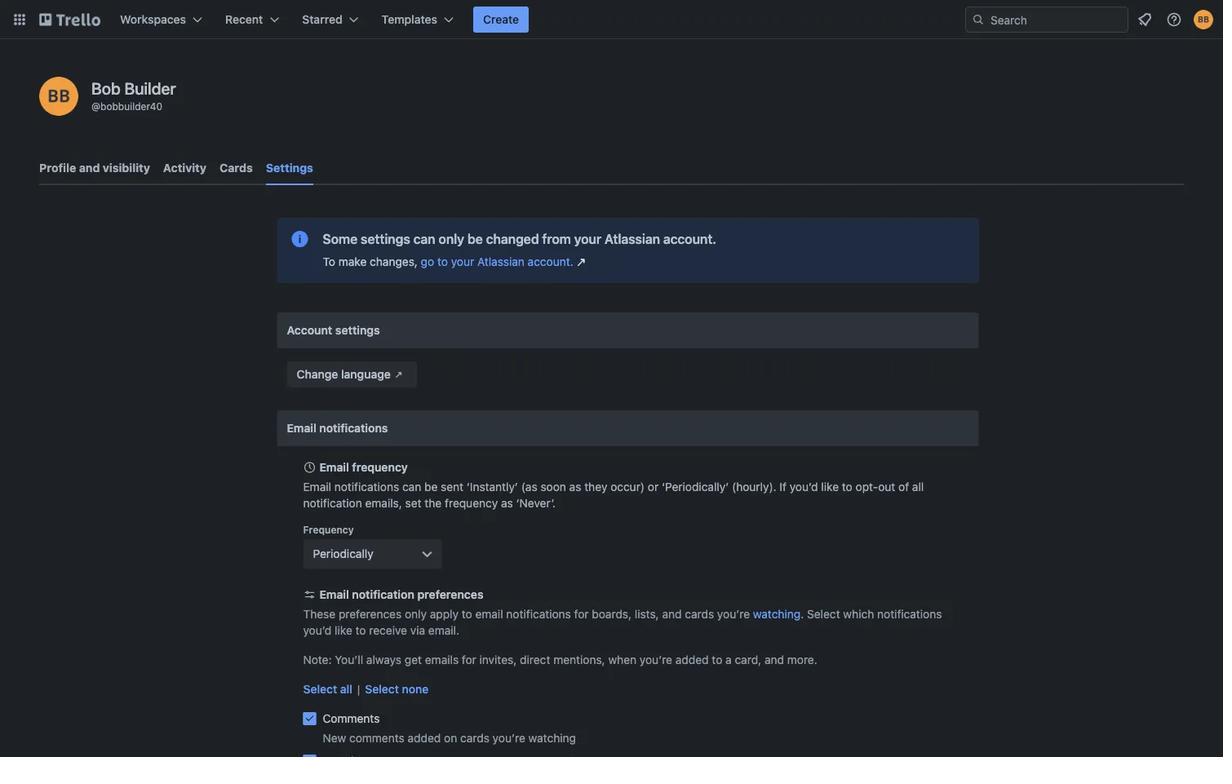 Task type: describe. For each thing, give the bounding box(es) containing it.
0 horizontal spatial cards
[[460, 732, 490, 745]]

cards link
[[220, 153, 253, 183]]

bob
[[91, 78, 121, 98]]

email
[[475, 608, 503, 621]]

account settings
[[287, 324, 380, 337]]

0 horizontal spatial account.
[[528, 255, 574, 269]]

or
[[648, 480, 659, 494]]

when
[[609, 653, 637, 667]]

out
[[879, 480, 896, 494]]

1 vertical spatial your
[[451, 255, 474, 269]]

go to your atlassian account.
[[421, 255, 574, 269]]

0 vertical spatial be
[[468, 231, 483, 247]]

via
[[410, 624, 425, 638]]

activity
[[163, 161, 207, 175]]

select none button
[[365, 682, 429, 698]]

1 horizontal spatial preferences
[[418, 588, 484, 602]]

1 vertical spatial for
[[462, 653, 477, 667]]

.
[[801, 608, 804, 621]]

emails
[[425, 653, 459, 667]]

activity link
[[163, 153, 207, 183]]

2 vertical spatial and
[[765, 653, 784, 667]]

(as
[[521, 480, 538, 494]]

workspaces
[[120, 13, 186, 26]]

1 horizontal spatial and
[[662, 608, 682, 621]]

opt-
[[856, 480, 879, 494]]

recent button
[[216, 7, 289, 33]]

new comments added on cards you're watching
[[323, 732, 576, 745]]

'never'.
[[516, 497, 556, 510]]

open information menu image
[[1167, 11, 1183, 28]]

emails,
[[365, 497, 402, 510]]

invites,
[[480, 653, 517, 667]]

Search field
[[985, 7, 1128, 32]]

1 horizontal spatial account.
[[664, 231, 717, 247]]

get
[[405, 653, 422, 667]]

workspaces button
[[110, 7, 212, 33]]

change
[[297, 368, 338, 381]]

apply
[[430, 608, 459, 621]]

these
[[303, 608, 336, 621]]

to inside . select which notifications you'd like to receive via email.
[[356, 624, 366, 638]]

periodically
[[313, 547, 374, 561]]

none
[[402, 683, 429, 696]]

like inside . select which notifications you'd like to receive via email.
[[335, 624, 353, 638]]

email notifications can be sent 'instantly' (as soon as they occur) or 'periodically' (hourly). if you'd like to opt-out of all notification emails, set the frequency as 'never'.
[[303, 480, 924, 510]]

cards
[[220, 161, 253, 175]]

go to your atlassian account. link
[[421, 254, 590, 270]]

more.
[[788, 653, 818, 667]]

builder
[[125, 78, 176, 98]]

a
[[726, 653, 732, 667]]

0 horizontal spatial you're
[[493, 732, 526, 745]]

card,
[[735, 653, 762, 667]]

1 horizontal spatial select
[[365, 683, 399, 696]]

create
[[483, 13, 519, 26]]

language
[[341, 368, 391, 381]]

of
[[899, 480, 909, 494]]

some settings can only be changed from your atlassian account.
[[323, 231, 717, 247]]

visibility
[[103, 161, 150, 175]]

set
[[405, 497, 422, 510]]

occur)
[[611, 480, 645, 494]]

templates button
[[372, 7, 464, 33]]

email for email notifications can be sent 'instantly' (as soon as they occur) or 'periodically' (hourly). if you'd like to opt-out of all notification emails, set the frequency as 'never'.
[[303, 480, 331, 494]]

to make changes,
[[323, 255, 421, 269]]

change language
[[297, 368, 391, 381]]

profile and visibility
[[39, 161, 150, 175]]

0 vertical spatial atlassian
[[605, 231, 660, 247]]

changes,
[[370, 255, 418, 269]]

1 horizontal spatial as
[[570, 480, 582, 494]]

boards,
[[592, 608, 632, 621]]

recent
[[225, 13, 263, 26]]

. select which notifications you'd like to receive via email.
[[303, 608, 942, 638]]

notifications up email frequency
[[320, 422, 388, 435]]

like inside email notifications can be sent 'instantly' (as soon as they occur) or 'periodically' (hourly). if you'd like to opt-out of all notification emails, set the frequency as 'never'.
[[822, 480, 839, 494]]

settings for account
[[335, 324, 380, 337]]

0 horizontal spatial atlassian
[[478, 255, 525, 269]]

notification inside email notifications can be sent 'instantly' (as soon as they occur) or 'periodically' (hourly). if you'd like to opt-out of all notification emails, set the frequency as 'never'.
[[303, 497, 362, 510]]

some
[[323, 231, 358, 247]]

email for email frequency
[[320, 461, 349, 474]]

select inside . select which notifications you'd like to receive via email.
[[807, 608, 841, 621]]

1 horizontal spatial your
[[574, 231, 602, 247]]

0 horizontal spatial as
[[501, 497, 513, 510]]

notifications inside . select which notifications you'd like to receive via email.
[[878, 608, 942, 621]]

be inside email notifications can be sent 'instantly' (as soon as they occur) or 'periodically' (hourly). if you'd like to opt-out of all notification emails, set the frequency as 'never'.
[[425, 480, 438, 494]]

account
[[287, 324, 332, 337]]

settings for some
[[361, 231, 410, 247]]

'instantly'
[[467, 480, 518, 494]]

receive
[[369, 624, 407, 638]]

comments
[[323, 712, 380, 726]]

(hourly).
[[732, 480, 777, 494]]

2 horizontal spatial you're
[[717, 608, 750, 621]]



Task type: vqa. For each thing, say whether or not it's contained in the screenshot.
These
yes



Task type: locate. For each thing, give the bounding box(es) containing it.
watching up more.
[[753, 608, 801, 621]]

search image
[[972, 13, 985, 26]]

email for email notification preferences
[[320, 588, 349, 602]]

cards right lists,
[[685, 608, 714, 621]]

1 horizontal spatial cards
[[685, 608, 714, 621]]

lists,
[[635, 608, 659, 621]]

soon
[[541, 480, 566, 494]]

settings up change language link
[[335, 324, 380, 337]]

templates
[[382, 13, 438, 26]]

1 vertical spatial can
[[402, 480, 421, 494]]

1 vertical spatial added
[[408, 732, 441, 745]]

mentions,
[[554, 653, 605, 667]]

and right lists,
[[662, 608, 682, 621]]

0 vertical spatial watching
[[753, 608, 801, 621]]

comments
[[349, 732, 405, 745]]

can inside email notifications can be sent 'instantly' (as soon as they occur) or 'periodically' (hourly). if you'd like to opt-out of all notification emails, set the frequency as 'never'.
[[402, 480, 421, 494]]

2 horizontal spatial and
[[765, 653, 784, 667]]

1 vertical spatial settings
[[335, 324, 380, 337]]

you're right the when in the bottom of the page
[[640, 653, 673, 667]]

email notification preferences
[[320, 588, 484, 602]]

1 vertical spatial watching
[[529, 732, 576, 745]]

you'd down these
[[303, 624, 332, 638]]

email inside email notifications can be sent 'instantly' (as soon as they occur) or 'periodically' (hourly). if you'd like to opt-out of all notification emails, set the frequency as 'never'.
[[303, 480, 331, 494]]

to left a
[[712, 653, 723, 667]]

for
[[574, 608, 589, 621], [462, 653, 477, 667]]

as left "they"
[[570, 480, 582, 494]]

2 horizontal spatial select
[[807, 608, 841, 621]]

note: you'll always get emails for invites, direct mentions, when you're added to a card, and more.
[[303, 653, 818, 667]]

1 vertical spatial and
[[662, 608, 682, 621]]

0 vertical spatial frequency
[[352, 461, 408, 474]]

to left opt-
[[842, 480, 853, 494]]

0 vertical spatial your
[[574, 231, 602, 247]]

email down email notifications
[[320, 461, 349, 474]]

settings up changes,
[[361, 231, 410, 247]]

as down 'instantly'
[[501, 497, 513, 510]]

you'd inside . select which notifications you'd like to receive via email.
[[303, 624, 332, 638]]

0 horizontal spatial select
[[303, 683, 337, 696]]

your right go
[[451, 255, 474, 269]]

can up set
[[402, 480, 421, 494]]

go
[[421, 255, 434, 269]]

1 horizontal spatial added
[[676, 653, 709, 667]]

be up the the
[[425, 480, 438, 494]]

primary element
[[0, 0, 1224, 39]]

2 vertical spatial you're
[[493, 732, 526, 745]]

1 vertical spatial you'd
[[303, 624, 332, 638]]

0 horizontal spatial like
[[335, 624, 353, 638]]

starred
[[302, 13, 343, 26]]

to left email
[[462, 608, 472, 621]]

notifications up direct
[[506, 608, 571, 621]]

0 horizontal spatial for
[[462, 653, 477, 667]]

0 horizontal spatial be
[[425, 480, 438, 494]]

you'll
[[335, 653, 363, 667]]

cards right on
[[460, 732, 490, 745]]

atlassian
[[605, 231, 660, 247], [478, 255, 525, 269]]

|
[[357, 683, 360, 696]]

0 vertical spatial bob builder (bobbuilder40) image
[[1194, 10, 1214, 29]]

cards
[[685, 608, 714, 621], [460, 732, 490, 745]]

0 notifications image
[[1135, 10, 1155, 29]]

can for settings
[[414, 231, 436, 247]]

select
[[807, 608, 841, 621], [303, 683, 337, 696], [365, 683, 399, 696]]

select right | at the bottom of the page
[[365, 683, 399, 696]]

1 horizontal spatial watching
[[753, 608, 801, 621]]

new
[[323, 732, 346, 745]]

0 horizontal spatial all
[[340, 683, 353, 696]]

0 vertical spatial for
[[574, 608, 589, 621]]

can
[[414, 231, 436, 247], [402, 480, 421, 494]]

changed
[[486, 231, 539, 247]]

1 horizontal spatial you'd
[[790, 480, 818, 494]]

notifications
[[320, 422, 388, 435], [335, 480, 399, 494], [506, 608, 571, 621], [878, 608, 942, 621]]

bobbuilder40
[[100, 100, 163, 112]]

notifications right "which"
[[878, 608, 942, 621]]

1 vertical spatial bob builder (bobbuilder40) image
[[39, 77, 78, 116]]

create button
[[473, 7, 529, 33]]

all left | at the bottom of the page
[[340, 683, 353, 696]]

for right emails
[[462, 653, 477, 667]]

always
[[366, 653, 402, 667]]

0 vertical spatial like
[[822, 480, 839, 494]]

be up go to your atlassian account.
[[468, 231, 483, 247]]

to
[[323, 255, 335, 269]]

if
[[780, 480, 787, 494]]

you'd right if
[[790, 480, 818, 494]]

notifications down email frequency
[[335, 480, 399, 494]]

account.
[[664, 231, 717, 247], [528, 255, 574, 269]]

email down change
[[287, 422, 317, 435]]

change language link
[[287, 362, 417, 388]]

to inside email notifications can be sent 'instantly' (as soon as they occur) or 'periodically' (hourly). if you'd like to opt-out of all notification emails, set the frequency as 'never'.
[[842, 480, 853, 494]]

make
[[339, 255, 367, 269]]

settings link
[[266, 153, 313, 185]]

you'd inside email notifications can be sent 'instantly' (as soon as they occur) or 'periodically' (hourly). if you'd like to opt-out of all notification emails, set the frequency as 'never'.
[[790, 480, 818, 494]]

from
[[542, 231, 571, 247]]

bob builder @ bobbuilder40
[[91, 78, 176, 112]]

0 vertical spatial you'd
[[790, 480, 818, 494]]

can up go
[[414, 231, 436, 247]]

you're left 'watching' link
[[717, 608, 750, 621]]

watching down note: you'll always get emails for invites, direct mentions, when you're added to a card, and more.
[[529, 732, 576, 745]]

atlassian down the changed
[[478, 255, 525, 269]]

your right 'from'
[[574, 231, 602, 247]]

1 vertical spatial like
[[335, 624, 353, 638]]

select all | select none
[[303, 683, 429, 696]]

0 vertical spatial notification
[[303, 497, 362, 510]]

to right go
[[438, 255, 448, 269]]

added
[[676, 653, 709, 667], [408, 732, 441, 745]]

and right card,
[[765, 653, 784, 667]]

watching link
[[753, 608, 801, 621]]

0 horizontal spatial and
[[79, 161, 100, 175]]

watching
[[753, 608, 801, 621], [529, 732, 576, 745]]

1 vertical spatial account.
[[528, 255, 574, 269]]

back to home image
[[39, 7, 100, 33]]

bob builder (bobbuilder40) image
[[1194, 10, 1214, 29], [39, 77, 78, 116]]

note:
[[303, 653, 332, 667]]

your
[[574, 231, 602, 247], [451, 255, 474, 269]]

select right .
[[807, 608, 841, 621]]

be
[[468, 231, 483, 247], [425, 480, 438, 494]]

1 vertical spatial only
[[405, 608, 427, 621]]

only
[[439, 231, 465, 247], [405, 608, 427, 621]]

only up go to your atlassian account.
[[439, 231, 465, 247]]

and
[[79, 161, 100, 175], [662, 608, 682, 621], [765, 653, 784, 667]]

0 vertical spatial cards
[[685, 608, 714, 621]]

@
[[91, 100, 100, 112]]

1 horizontal spatial only
[[439, 231, 465, 247]]

0 horizontal spatial you'd
[[303, 624, 332, 638]]

0 horizontal spatial only
[[405, 608, 427, 621]]

bob builder (bobbuilder40) image left @
[[39, 77, 78, 116]]

email frequency
[[320, 461, 408, 474]]

direct
[[520, 653, 551, 667]]

notification up receive
[[352, 588, 415, 602]]

1 horizontal spatial for
[[574, 608, 589, 621]]

email.
[[428, 624, 460, 638]]

'periodically'
[[662, 480, 729, 494]]

frequency down the sent at the bottom left
[[445, 497, 498, 510]]

0 vertical spatial preferences
[[418, 588, 484, 602]]

frequency up "emails,"
[[352, 461, 408, 474]]

as
[[570, 480, 582, 494], [501, 497, 513, 510]]

0 vertical spatial account.
[[664, 231, 717, 247]]

1 horizontal spatial atlassian
[[605, 231, 660, 247]]

1 horizontal spatial frequency
[[445, 497, 498, 510]]

profile and visibility link
[[39, 153, 150, 183]]

on
[[444, 732, 457, 745]]

notification up frequency
[[303, 497, 362, 510]]

like left opt-
[[822, 480, 839, 494]]

to left receive
[[356, 624, 366, 638]]

atlassian right 'from'
[[605, 231, 660, 247]]

only up via
[[405, 608, 427, 621]]

email
[[287, 422, 317, 435], [320, 461, 349, 474], [303, 480, 331, 494], [320, 588, 349, 602]]

sent
[[441, 480, 464, 494]]

all right of
[[913, 480, 924, 494]]

and inside 'profile and visibility' 'link'
[[79, 161, 100, 175]]

0 horizontal spatial bob builder (bobbuilder40) image
[[39, 77, 78, 116]]

0 vertical spatial all
[[913, 480, 924, 494]]

preferences up 'apply'
[[418, 588, 484, 602]]

0 horizontal spatial added
[[408, 732, 441, 745]]

0 vertical spatial only
[[439, 231, 465, 247]]

0 vertical spatial and
[[79, 161, 100, 175]]

settings
[[266, 161, 313, 175]]

profile
[[39, 161, 76, 175]]

these preferences only apply to email notifications for boards, lists, and cards you're watching
[[303, 608, 801, 621]]

preferences up receive
[[339, 608, 402, 621]]

select all button
[[303, 682, 353, 698]]

and right the profile
[[79, 161, 100, 175]]

bob builder (bobbuilder40) image right open information menu image on the right of page
[[1194, 10, 1214, 29]]

0 horizontal spatial preferences
[[339, 608, 402, 621]]

added left on
[[408, 732, 441, 745]]

starred button
[[292, 7, 369, 33]]

frequency
[[352, 461, 408, 474], [445, 497, 498, 510]]

1 vertical spatial be
[[425, 480, 438, 494]]

1 vertical spatial notification
[[352, 588, 415, 602]]

notifications inside email notifications can be sent 'instantly' (as soon as they occur) or 'periodically' (hourly). if you'd like to opt-out of all notification emails, set the frequency as 'never'.
[[335, 480, 399, 494]]

0 vertical spatial as
[[570, 480, 582, 494]]

1 horizontal spatial be
[[468, 231, 483, 247]]

1 vertical spatial as
[[501, 497, 513, 510]]

1 horizontal spatial all
[[913, 480, 924, 494]]

you'd
[[790, 480, 818, 494], [303, 624, 332, 638]]

0 vertical spatial can
[[414, 231, 436, 247]]

you're right on
[[493, 732, 526, 745]]

email for email notifications
[[287, 422, 317, 435]]

1 vertical spatial cards
[[460, 732, 490, 745]]

like
[[822, 480, 839, 494], [335, 624, 353, 638]]

frequency
[[303, 524, 354, 535]]

they
[[585, 480, 608, 494]]

all inside email notifications can be sent 'instantly' (as soon as they occur) or 'periodically' (hourly). if you'd like to opt-out of all notification emails, set the frequency as 'never'.
[[913, 480, 924, 494]]

select down note:
[[303, 683, 337, 696]]

email up frequency
[[303, 480, 331, 494]]

0 vertical spatial added
[[676, 653, 709, 667]]

frequency inside email notifications can be sent 'instantly' (as soon as they occur) or 'periodically' (hourly). if you'd like to opt-out of all notification emails, set the frequency as 'never'.
[[445, 497, 498, 510]]

1 vertical spatial frequency
[[445, 497, 498, 510]]

0 horizontal spatial frequency
[[352, 461, 408, 474]]

like down these
[[335, 624, 353, 638]]

1 vertical spatial preferences
[[339, 608, 402, 621]]

0 vertical spatial you're
[[717, 608, 750, 621]]

0 horizontal spatial watching
[[529, 732, 576, 745]]

1 vertical spatial you're
[[640, 653, 673, 667]]

1 vertical spatial all
[[340, 683, 353, 696]]

which
[[844, 608, 875, 621]]

1 vertical spatial atlassian
[[478, 255, 525, 269]]

sm image
[[391, 367, 407, 383]]

email notifications
[[287, 422, 388, 435]]

email up these
[[320, 588, 349, 602]]

1 horizontal spatial bob builder (bobbuilder40) image
[[1194, 10, 1214, 29]]

preferences
[[418, 588, 484, 602], [339, 608, 402, 621]]

0 horizontal spatial your
[[451, 255, 474, 269]]

added left a
[[676, 653, 709, 667]]

can for notifications
[[402, 480, 421, 494]]

1 horizontal spatial you're
[[640, 653, 673, 667]]

for left boards,
[[574, 608, 589, 621]]

1 horizontal spatial like
[[822, 480, 839, 494]]

0 vertical spatial settings
[[361, 231, 410, 247]]

the
[[425, 497, 442, 510]]



